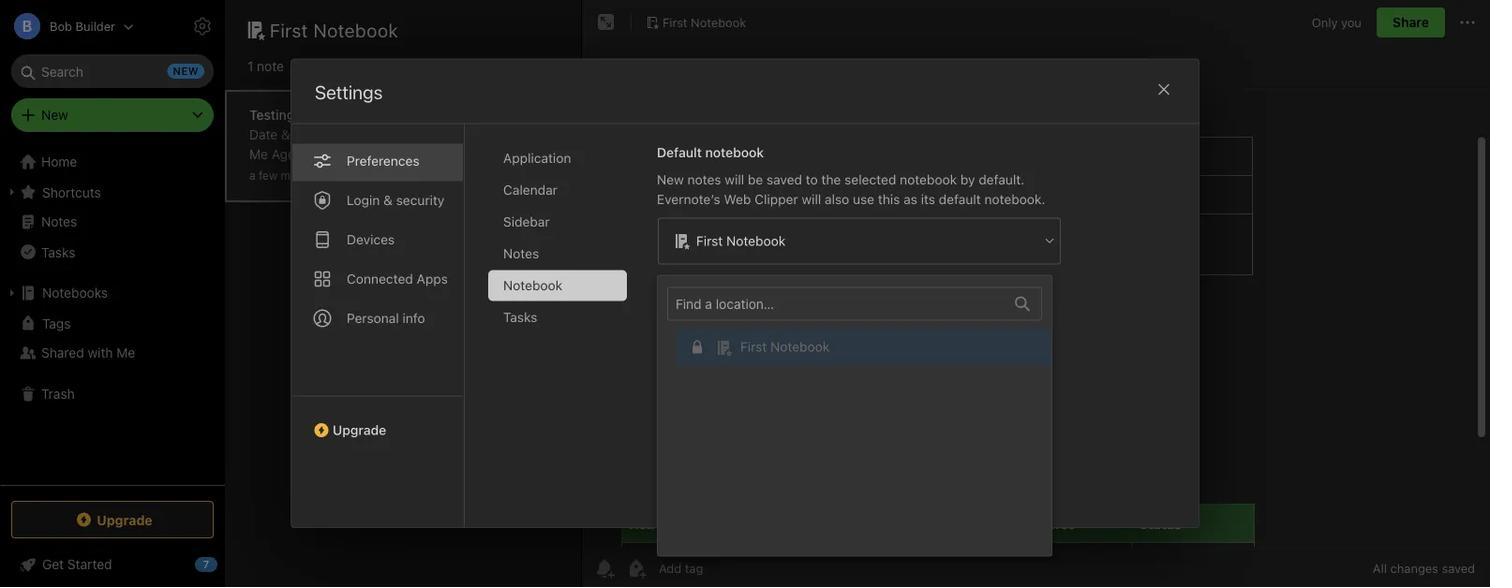 Task type: describe. For each thing, give the bounding box(es) containing it.
0 vertical spatial notebook
[[706, 145, 764, 161]]

1 horizontal spatial will
[[802, 192, 821, 207]]

notebooks
[[42, 285, 108, 301]]

& for security
[[384, 193, 393, 208]]

default notebook
[[657, 145, 764, 161]]

default
[[657, 145, 702, 161]]

Find a location field
[[668, 288, 1061, 545]]

note window element
[[582, 0, 1491, 588]]

settings
[[315, 81, 383, 103]]

home link
[[0, 147, 225, 177]]

2 vertical spatial testing
[[321, 147, 365, 162]]

this
[[878, 192, 900, 207]]

close image
[[1153, 78, 1176, 101]]

to
[[806, 172, 818, 188]]

settings image
[[191, 15, 214, 38]]

changes
[[1391, 562, 1439, 576]]

saved inside new notes will be saved to the selected notebook by default. evernote's web clipper will also use this as its default notebook.
[[767, 172, 803, 188]]

1
[[248, 59, 253, 74]]

notebook.
[[985, 192, 1046, 207]]

apps
[[417, 272, 448, 287]]

security
[[396, 193, 445, 208]]

tasks inside tab
[[503, 310, 538, 326]]

connected apps
[[347, 272, 448, 287]]

0 vertical spatial will
[[725, 172, 745, 188]]

items
[[487, 147, 521, 162]]

actio...
[[365, 186, 406, 202]]

few
[[259, 169, 278, 182]]

share
[[1393, 15, 1430, 30]]

and
[[339, 186, 362, 202]]

tasks button
[[0, 237, 224, 267]]

out
[[532, 166, 552, 182]]

tasks inside button
[[41, 244, 75, 260]]

date & time 09/09/2099 goal testing attendees me agenda testing notes great action items assignee status clean up meeting notes send out meeting notes and actio...
[[249, 127, 552, 202]]

web
[[724, 192, 751, 207]]

notebook tab
[[488, 271, 627, 302]]

ago
[[326, 169, 346, 182]]

notebook inside note window element
[[691, 15, 747, 29]]

tags button
[[0, 308, 224, 338]]

preferences
[[347, 153, 420, 169]]

1 note
[[248, 59, 284, 74]]

connected
[[347, 272, 413, 287]]

home
[[41, 154, 77, 170]]

add tag image
[[625, 558, 648, 580]]

Note Editor text field
[[582, 90, 1491, 549]]

note
[[257, 59, 284, 74]]

up
[[388, 166, 404, 182]]

personal
[[347, 311, 399, 326]]

tab list containing application
[[488, 143, 642, 528]]

personal info
[[347, 311, 425, 326]]

& for time
[[281, 127, 291, 143]]

Default notebook field
[[657, 217, 1062, 266]]

you
[[1342, 15, 1362, 29]]

goal
[[404, 127, 431, 143]]

info
[[403, 311, 425, 326]]

trash
[[41, 387, 75, 402]]

only you
[[1312, 15, 1362, 29]]

evernote's
[[657, 192, 721, 207]]

default
[[939, 192, 981, 207]]

shared
[[41, 345, 84, 361]]

all changes saved
[[1373, 562, 1476, 576]]

notebook inside new notes will be saved to the selected notebook by default. evernote's web clipper will also use this as its default notebook.
[[900, 172, 957, 188]]

assignee
[[249, 166, 305, 182]]

action
[[445, 147, 484, 162]]

new button
[[11, 98, 214, 132]]

shared with me link
[[0, 338, 224, 368]]

clipper
[[755, 192, 798, 207]]

first inside field
[[697, 234, 723, 249]]

great
[[408, 147, 442, 162]]

1 vertical spatial upgrade button
[[11, 502, 214, 539]]

application tab
[[488, 143, 627, 174]]

as
[[904, 192, 918, 207]]

0 vertical spatial testing
[[249, 107, 295, 123]]

tags
[[42, 316, 71, 331]]

new notes will be saved to the selected notebook by default. evernote's web clipper will also use this as its default notebook.
[[657, 172, 1046, 207]]

0 horizontal spatial notes
[[41, 214, 77, 230]]

first notebook inside "cell"
[[741, 340, 830, 355]]

first notebook inside field
[[697, 234, 786, 249]]

notes tab
[[488, 239, 627, 270]]

shortcuts button
[[0, 177, 224, 207]]

0 vertical spatial upgrade button
[[292, 396, 464, 446]]

notebooks link
[[0, 278, 224, 308]]

expand note image
[[595, 11, 618, 34]]

first notebook inside note window element
[[663, 15, 747, 29]]

09/09/2099
[[327, 127, 400, 143]]

notes link
[[0, 207, 224, 237]]

all
[[1373, 562, 1388, 576]]

by
[[961, 172, 976, 188]]

a
[[249, 169, 256, 182]]



Task type: vqa. For each thing, say whether or not it's contained in the screenshot.
and
yes



Task type: locate. For each thing, give the bounding box(es) containing it.
0 vertical spatial saved
[[767, 172, 803, 188]]

first inside note window element
[[663, 15, 688, 29]]

me inside date & time 09/09/2099 goal testing attendees me agenda testing notes great action items assignee status clean up meeting notes send out meeting notes and actio...
[[249, 147, 268, 162]]

its
[[921, 192, 936, 207]]

first inside "cell"
[[741, 340, 767, 355]]

2 horizontal spatial notes
[[688, 172, 722, 188]]

tree containing home
[[0, 147, 225, 485]]

notebook up 'be'
[[706, 145, 764, 161]]

1 vertical spatial &
[[384, 193, 393, 208]]

first notebook
[[663, 15, 747, 29], [270, 19, 399, 41], [697, 234, 786, 249], [741, 340, 830, 355]]

add a reminder image
[[593, 558, 616, 580]]

notes down shortcuts
[[41, 214, 77, 230]]

saved up clipper
[[767, 172, 803, 188]]

new up evernote's
[[657, 172, 684, 188]]

1 vertical spatial new
[[657, 172, 684, 188]]

0 vertical spatial &
[[281, 127, 291, 143]]

testing up the action
[[435, 127, 479, 143]]

0 horizontal spatial tasks
[[41, 244, 75, 260]]

1 vertical spatial me
[[117, 345, 135, 361]]

will
[[725, 172, 745, 188], [802, 192, 821, 207]]

testing
[[249, 107, 295, 123], [435, 127, 479, 143], [321, 147, 365, 162]]

meeting down great
[[407, 166, 456, 182]]

saved inside note window element
[[1442, 562, 1476, 576]]

attendees
[[482, 127, 544, 143]]

1 vertical spatial tasks
[[503, 310, 538, 326]]

0 vertical spatial notes
[[369, 147, 405, 162]]

first up note
[[270, 19, 308, 41]]

testing up date
[[249, 107, 295, 123]]

& up agenda on the left
[[281, 127, 291, 143]]

&
[[281, 127, 291, 143], [384, 193, 393, 208]]

1 vertical spatial upgrade
[[97, 513, 153, 528]]

1 vertical spatial notes
[[41, 214, 77, 230]]

tab list
[[292, 124, 465, 528], [488, 143, 642, 528]]

first notebook cell
[[677, 329, 1061, 366]]

me
[[249, 147, 268, 162], [117, 345, 135, 361]]

upgrade for topmost upgrade popup button
[[333, 423, 387, 439]]

None search field
[[24, 54, 201, 88]]

1 horizontal spatial saved
[[1442, 562, 1476, 576]]

first down evernote's
[[697, 234, 723, 249]]

notebook
[[691, 15, 747, 29], [313, 19, 399, 41], [727, 234, 786, 249], [503, 278, 563, 294], [771, 340, 830, 355]]

first
[[663, 15, 688, 29], [270, 19, 308, 41], [697, 234, 723, 249], [741, 340, 767, 355]]

notes down the action
[[460, 166, 494, 182]]

0 horizontal spatial notes
[[302, 186, 336, 202]]

0 horizontal spatial notebook
[[706, 145, 764, 161]]

first notebook row
[[668, 329, 1061, 366]]

first notebook button
[[639, 9, 753, 36], [658, 288, 1061, 545]]

1 horizontal spatial testing
[[321, 147, 365, 162]]

me right with
[[117, 345, 135, 361]]

new inside new notes will be saved to the selected notebook by default. evernote's web clipper will also use this as its default notebook.
[[657, 172, 684, 188]]

a few minutes ago
[[249, 169, 346, 182]]

& right login at the left top of page
[[384, 193, 393, 208]]

selected
[[845, 172, 897, 188]]

sidebar
[[503, 214, 550, 230]]

date
[[249, 127, 278, 143]]

saved
[[767, 172, 803, 188], [1442, 562, 1476, 576]]

notes inside new notes will be saved to the selected notebook by default. evernote's web clipper will also use this as its default notebook.
[[688, 172, 722, 188]]

trash link
[[0, 380, 224, 410]]

notes up evernote's
[[688, 172, 722, 188]]

1 horizontal spatial tab list
[[488, 143, 642, 528]]

will down 'to' at right top
[[802, 192, 821, 207]]

1 horizontal spatial notes
[[460, 166, 494, 182]]

notebook inside notebook tab
[[503, 278, 563, 294]]

calendar tab
[[488, 175, 627, 206]]

1 vertical spatial meeting
[[249, 186, 299, 202]]

meeting
[[407, 166, 456, 182], [249, 186, 299, 202]]

0 horizontal spatial tab list
[[292, 124, 465, 528]]

0 horizontal spatial upgrade
[[97, 513, 153, 528]]

1 vertical spatial will
[[802, 192, 821, 207]]

also
[[825, 192, 850, 207]]

1 vertical spatial first notebook button
[[658, 288, 1061, 545]]

0 horizontal spatial me
[[117, 345, 135, 361]]

0 horizontal spatial saved
[[767, 172, 803, 188]]

sidebar tab
[[488, 207, 627, 238]]

& inside date & time 09/09/2099 goal testing attendees me agenda testing notes great action items assignee status clean up meeting notes send out meeting notes and actio...
[[281, 127, 291, 143]]

be
[[748, 172, 763, 188]]

tab list containing preferences
[[292, 124, 465, 528]]

notes
[[460, 166, 494, 182], [688, 172, 722, 188], [302, 186, 336, 202]]

minutes
[[281, 169, 323, 182]]

testing up the ago
[[321, 147, 365, 162]]

the
[[822, 172, 841, 188]]

notebook up its on the top right
[[900, 172, 957, 188]]

2 vertical spatial notes
[[503, 246, 539, 262]]

2 horizontal spatial notes
[[503, 246, 539, 262]]

new inside 'popup button'
[[41, 107, 68, 123]]

0 horizontal spatial will
[[725, 172, 745, 188]]

1 horizontal spatial me
[[249, 147, 268, 162]]

1 horizontal spatial tasks
[[503, 310, 538, 326]]

1 horizontal spatial upgrade
[[333, 423, 387, 439]]

agenda
[[272, 147, 318, 162]]

new
[[41, 107, 68, 123], [657, 172, 684, 188]]

0 vertical spatial tasks
[[41, 244, 75, 260]]

new up home
[[41, 107, 68, 123]]

shared with me
[[41, 345, 135, 361]]

0 horizontal spatial meeting
[[249, 186, 299, 202]]

notebook inside first notebook field
[[727, 234, 786, 249]]

1 vertical spatial saved
[[1442, 562, 1476, 576]]

notes down sidebar
[[503, 246, 539, 262]]

with
[[88, 345, 113, 361]]

tasks
[[41, 244, 75, 260], [503, 310, 538, 326]]

1 vertical spatial notebook
[[900, 172, 957, 188]]

1 horizontal spatial new
[[657, 172, 684, 188]]

0 vertical spatial new
[[41, 107, 68, 123]]

me down date
[[249, 147, 268, 162]]

devices
[[347, 232, 395, 248]]

notebook inside first notebook "cell"
[[771, 340, 830, 355]]

upgrade for bottommost upgrade popup button
[[97, 513, 153, 528]]

shortcuts
[[42, 184, 101, 200]]

tasks tab
[[488, 303, 627, 334]]

saved right changes
[[1442, 562, 1476, 576]]

notes up up
[[369, 147, 405, 162]]

0 horizontal spatial testing
[[249, 107, 295, 123]]

2 horizontal spatial testing
[[435, 127, 479, 143]]

upgrade
[[333, 423, 387, 439], [97, 513, 153, 528]]

notebook
[[706, 145, 764, 161], [900, 172, 957, 188]]

1 horizontal spatial upgrade button
[[292, 396, 464, 446]]

0 vertical spatial first notebook button
[[639, 9, 753, 36]]

notes inside tab
[[503, 246, 539, 262]]

tasks down notebook tab
[[503, 310, 538, 326]]

tasks up notebooks
[[41, 244, 75, 260]]

clean
[[350, 166, 385, 182]]

0 vertical spatial upgrade
[[333, 423, 387, 439]]

application
[[503, 151, 571, 166]]

status
[[308, 166, 347, 182]]

Find a location… text field
[[668, 289, 1004, 320]]

tree
[[0, 147, 225, 485]]

calendar
[[503, 183, 558, 198]]

expand notebooks image
[[5, 286, 20, 301]]

new for new
[[41, 107, 68, 123]]

only
[[1312, 15, 1338, 29]]

1 horizontal spatial meeting
[[407, 166, 456, 182]]

0 horizontal spatial &
[[281, 127, 291, 143]]

upgrade button
[[292, 396, 464, 446], [11, 502, 214, 539]]

1 horizontal spatial notebook
[[900, 172, 957, 188]]

1 horizontal spatial notes
[[369, 147, 405, 162]]

1 vertical spatial testing
[[435, 127, 479, 143]]

notes inside date & time 09/09/2099 goal testing attendees me agenda testing notes great action items assignee status clean up meeting notes send out meeting notes and actio...
[[369, 147, 405, 162]]

0 vertical spatial me
[[249, 147, 268, 162]]

meeting down few
[[249, 186, 299, 202]]

default.
[[979, 172, 1025, 188]]

0 horizontal spatial upgrade button
[[11, 502, 214, 539]]

login
[[347, 193, 380, 208]]

0 horizontal spatial new
[[41, 107, 68, 123]]

use
[[853, 192, 875, 207]]

first right expand note image
[[663, 15, 688, 29]]

will up web
[[725, 172, 745, 188]]

time
[[294, 127, 324, 143]]

first down "find a location…" text box
[[741, 340, 767, 355]]

notes down status
[[302, 186, 336, 202]]

notes
[[369, 147, 405, 162], [41, 214, 77, 230], [503, 246, 539, 262]]

login & security
[[347, 193, 445, 208]]

send
[[497, 166, 528, 182]]

share button
[[1377, 8, 1446, 38]]

Search text field
[[24, 54, 201, 88]]

new for new notes will be saved to the selected notebook by default. evernote's web clipper will also use this as its default notebook.
[[657, 172, 684, 188]]

1 horizontal spatial &
[[384, 193, 393, 208]]

0 vertical spatial meeting
[[407, 166, 456, 182]]



